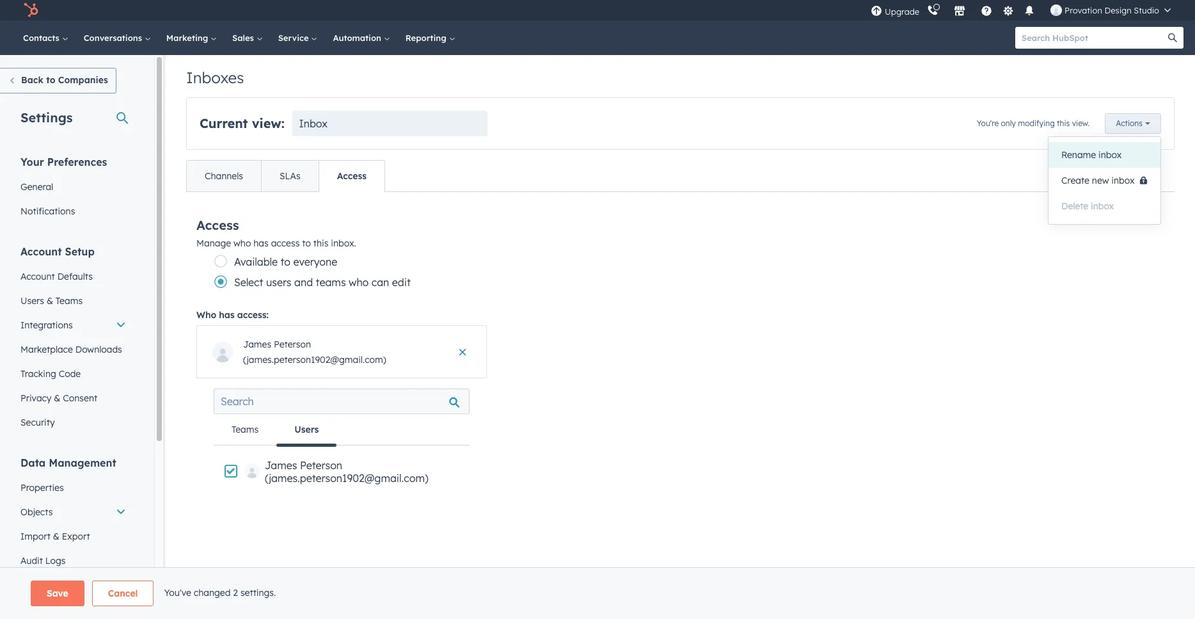 Task type: locate. For each thing, give the bounding box(es) containing it.
0 vertical spatial &
[[47, 295, 53, 307]]

available to everyone
[[234, 255, 338, 268]]

this left view.
[[1058, 118, 1071, 128]]

&
[[47, 295, 53, 307], [54, 392, 60, 404], [53, 531, 59, 542]]

contacts link
[[15, 20, 76, 55]]

delete inbox
[[1062, 200, 1115, 212]]

1 vertical spatial james peterson (james.peterson1902@gmail.com)
[[265, 459, 429, 485]]

teams left 'users' link
[[232, 424, 259, 435]]

logs
[[45, 555, 66, 567]]

downloads
[[75, 344, 122, 355]]

account defaults
[[20, 271, 93, 282]]

& inside data management element
[[53, 531, 59, 542]]

current
[[200, 115, 248, 131]]

(james.peterson1902@gmail.com) down 'users' link
[[265, 472, 429, 485]]

this inside access manage who has access to this inbox.
[[314, 238, 329, 249]]

current view:
[[200, 115, 285, 131]]

1 horizontal spatial to
[[281, 255, 291, 268]]

to up the everyone
[[302, 238, 311, 249]]

who up available
[[234, 238, 251, 249]]

audit logs link
[[13, 549, 134, 573]]

can
[[372, 276, 389, 289]]

search image
[[1169, 33, 1178, 42]]

1 vertical spatial james
[[265, 459, 297, 472]]

inboxes
[[186, 68, 244, 87]]

to for companies
[[46, 74, 55, 86]]

account setup element
[[13, 245, 134, 435]]

access inside access manage who has access to this inbox.
[[197, 217, 239, 233]]

who
[[197, 309, 217, 321]]

you're only modifying this view.
[[977, 118, 1090, 128]]

james
[[243, 339, 272, 350], [265, 459, 297, 472]]

save button
[[31, 581, 84, 606]]

0 vertical spatial (james.peterson1902@gmail.com)
[[243, 354, 387, 366]]

users down search search field
[[295, 424, 319, 435]]

setup
[[65, 245, 95, 258]]

users
[[266, 276, 292, 289]]

changed
[[194, 587, 231, 598]]

settings
[[20, 109, 73, 125]]

james down the access:
[[243, 339, 272, 350]]

calling icon button
[[923, 2, 944, 19]]

0 vertical spatial this
[[1058, 118, 1071, 128]]

create new inbox
[[1062, 175, 1135, 186]]

1 vertical spatial account
[[20, 271, 55, 282]]

select
[[234, 276, 263, 289]]

design
[[1105, 5, 1132, 15]]

inbox
[[299, 117, 328, 130]]

0 vertical spatial inbox
[[1099, 149, 1122, 161]]

users for users
[[295, 424, 319, 435]]

0 vertical spatial who
[[234, 238, 251, 249]]

actions button
[[1106, 113, 1162, 134]]

has inside access manage who has access to this inbox.
[[254, 238, 269, 249]]

1 horizontal spatial has
[[254, 238, 269, 249]]

this up the everyone
[[314, 238, 329, 249]]

1 vertical spatial users
[[295, 424, 319, 435]]

0 vertical spatial james peterson (james.peterson1902@gmail.com)
[[243, 339, 387, 366]]

0 vertical spatial has
[[254, 238, 269, 249]]

settings.
[[241, 587, 276, 598]]

(james.peterson1902@gmail.com)
[[243, 354, 387, 366], [265, 472, 429, 485]]

0 horizontal spatial teams
[[56, 295, 83, 307]]

1 vertical spatial inbox
[[1112, 175, 1135, 186]]

peterson down and
[[274, 339, 311, 350]]

preferences
[[47, 156, 107, 168]]

james peterson (james.peterson1902@gmail.com) up search search field
[[243, 339, 387, 366]]

to down access
[[281, 255, 291, 268]]

create
[[1062, 175, 1090, 186]]

this
[[1058, 118, 1071, 128], [314, 238, 329, 249]]

tab list
[[186, 160, 385, 192], [214, 414, 470, 447]]

peterson down 'users' link
[[300, 459, 343, 472]]

access right slas
[[337, 170, 367, 182]]

1 horizontal spatial access
[[337, 170, 367, 182]]

properties
[[20, 482, 64, 494]]

2 vertical spatial &
[[53, 531, 59, 542]]

tracking code
[[20, 368, 81, 380]]

& right privacy
[[54, 392, 60, 404]]

0 vertical spatial teams
[[56, 295, 83, 307]]

access link
[[319, 161, 385, 191]]

account up the "account defaults"
[[20, 245, 62, 258]]

1 vertical spatial to
[[302, 238, 311, 249]]

2 vertical spatial inbox
[[1092, 200, 1115, 212]]

rename
[[1062, 149, 1097, 161]]

0 vertical spatial tab list
[[186, 160, 385, 192]]

calling icon image
[[928, 5, 939, 17]]

delete inbox button
[[1049, 193, 1162, 219]]

users inside 'users' link
[[295, 424, 319, 435]]

teams link
[[214, 414, 277, 445]]

1 vertical spatial access
[[197, 217, 239, 233]]

1 vertical spatial this
[[314, 238, 329, 249]]

2 vertical spatial to
[[281, 255, 291, 268]]

1 vertical spatial &
[[54, 392, 60, 404]]

delete
[[1062, 200, 1089, 212]]

has right who
[[219, 309, 235, 321]]

privacy
[[20, 392, 51, 404]]

0 horizontal spatial access
[[197, 217, 239, 233]]

menu
[[870, 0, 1180, 20]]

1 account from the top
[[20, 245, 62, 258]]

james peterson (james.peterson1902@gmail.com) down 'users' link
[[265, 459, 429, 485]]

(james.peterson1902@gmail.com) up search search field
[[243, 354, 387, 366]]

hubspot image
[[23, 3, 38, 18]]

inbox inside button
[[1099, 149, 1122, 161]]

users up the integrations
[[20, 295, 44, 307]]

inbox right new
[[1112, 175, 1135, 186]]

rename inbox
[[1062, 149, 1122, 161]]

account inside account defaults link
[[20, 271, 55, 282]]

1 horizontal spatial users
[[295, 424, 319, 435]]

has
[[254, 238, 269, 249], [219, 309, 235, 321]]

to
[[46, 74, 55, 86], [302, 238, 311, 249], [281, 255, 291, 268]]

account up the "users & teams"
[[20, 271, 55, 282]]

has up available
[[254, 238, 269, 249]]

settings image
[[1003, 5, 1014, 17]]

0 vertical spatial to
[[46, 74, 55, 86]]

& for export
[[53, 531, 59, 542]]

who left can
[[349, 276, 369, 289]]

inbox up create new inbox button
[[1099, 149, 1122, 161]]

0 vertical spatial users
[[20, 295, 44, 307]]

to right back
[[46, 74, 55, 86]]

objects
[[20, 506, 53, 518]]

0 vertical spatial account
[[20, 245, 62, 258]]

0 horizontal spatial users
[[20, 295, 44, 307]]

tracking
[[20, 368, 56, 380]]

privacy & consent link
[[13, 386, 134, 410]]

hubspot link
[[15, 3, 48, 18]]

inbox down new
[[1092, 200, 1115, 212]]

import & export
[[20, 531, 90, 542]]

sales link
[[225, 20, 271, 55]]

service link
[[271, 20, 325, 55]]

edit
[[392, 276, 411, 289]]

1 horizontal spatial this
[[1058, 118, 1071, 128]]

who
[[234, 238, 251, 249], [349, 276, 369, 289]]

select users and teams who can edit
[[234, 276, 411, 289]]

users for users & teams
[[20, 295, 44, 307]]

data management element
[[13, 456, 134, 573]]

& up the integrations
[[47, 295, 53, 307]]

access up manage
[[197, 217, 239, 233]]

0 horizontal spatial who
[[234, 238, 251, 249]]

account for account defaults
[[20, 271, 55, 282]]

inbox for rename inbox
[[1099, 149, 1122, 161]]

0 horizontal spatial this
[[314, 238, 329, 249]]

general link
[[13, 175, 134, 199]]

who has access:
[[197, 309, 269, 321]]

Search search field
[[214, 389, 470, 414]]

provation design studio
[[1065, 5, 1160, 15]]

to inside the back to companies link
[[46, 74, 55, 86]]

only
[[1002, 118, 1017, 128]]

0 vertical spatial access
[[337, 170, 367, 182]]

access for access
[[337, 170, 367, 182]]

inbox.
[[331, 238, 356, 249]]

general
[[20, 181, 53, 193]]

1 vertical spatial tab list
[[214, 414, 470, 447]]

marketplace downloads
[[20, 344, 122, 355]]

james down 'users' link
[[265, 459, 297, 472]]

2 horizontal spatial to
[[302, 238, 311, 249]]

2 account from the top
[[20, 271, 55, 282]]

users link
[[277, 414, 337, 447]]

james peterson (james.peterson1902@gmail.com)
[[243, 339, 387, 366], [265, 459, 429, 485]]

Search HubSpot search field
[[1016, 27, 1173, 49]]

you've
[[164, 587, 191, 598]]

actions
[[1117, 118, 1143, 128]]

1 horizontal spatial teams
[[232, 424, 259, 435]]

0 vertical spatial james
[[243, 339, 272, 350]]

teams down account defaults link
[[56, 295, 83, 307]]

0 horizontal spatial to
[[46, 74, 55, 86]]

teams
[[56, 295, 83, 307], [232, 424, 259, 435]]

cancel button
[[92, 581, 154, 606]]

& left export
[[53, 531, 59, 542]]

users inside users & teams link
[[20, 295, 44, 307]]

reporting link
[[398, 20, 463, 55]]

you're
[[977, 118, 999, 128]]

new
[[1093, 175, 1110, 186]]

0 horizontal spatial has
[[219, 309, 235, 321]]

1 horizontal spatial who
[[349, 276, 369, 289]]

available
[[234, 255, 278, 268]]



Task type: describe. For each thing, give the bounding box(es) containing it.
marketplace
[[20, 344, 73, 355]]

create new inbox button
[[1049, 168, 1162, 193]]

data
[[20, 456, 46, 469]]

upgrade
[[885, 6, 920, 16]]

search button
[[1163, 27, 1184, 49]]

marketplaces image
[[955, 6, 966, 17]]

integrations button
[[13, 313, 134, 337]]

notifications
[[20, 205, 75, 217]]

view.
[[1073, 118, 1090, 128]]

code
[[59, 368, 81, 380]]

to inside access manage who has access to this inbox.
[[302, 238, 311, 249]]

provation design studio button
[[1044, 0, 1179, 20]]

manage
[[197, 238, 231, 249]]

you've changed 2 settings.
[[164, 587, 276, 598]]

who inside access manage who has access to this inbox.
[[234, 238, 251, 249]]

your preferences
[[20, 156, 107, 168]]

your
[[20, 156, 44, 168]]

studio
[[1135, 5, 1160, 15]]

1 vertical spatial peterson
[[300, 459, 343, 472]]

provation
[[1065, 5, 1103, 15]]

tab list containing teams
[[214, 414, 470, 447]]

modifying
[[1019, 118, 1055, 128]]

page section element
[[0, 581, 1196, 606]]

defaults
[[57, 271, 93, 282]]

companies
[[58, 74, 108, 86]]

notifications image
[[1024, 6, 1036, 17]]

tools
[[20, 595, 47, 608]]

consent
[[63, 392, 97, 404]]

james peterson image
[[1051, 4, 1063, 16]]

access for access manage who has access to this inbox.
[[197, 217, 239, 233]]

menu containing provation design studio
[[870, 0, 1180, 20]]

sales
[[232, 33, 257, 43]]

audit logs
[[20, 555, 66, 567]]

account setup
[[20, 245, 95, 258]]

service
[[278, 33, 311, 43]]

back to companies
[[21, 74, 108, 86]]

your preferences element
[[13, 155, 134, 223]]

objects button
[[13, 500, 134, 524]]

back to companies link
[[0, 68, 116, 93]]

teams inside account setup element
[[56, 295, 83, 307]]

privacy & consent
[[20, 392, 97, 404]]

save
[[47, 588, 68, 599]]

account for account setup
[[20, 245, 62, 258]]

access
[[271, 238, 300, 249]]

access:
[[237, 309, 269, 321]]

upgrade image
[[871, 5, 883, 17]]

marketing link
[[159, 20, 225, 55]]

& for consent
[[54, 392, 60, 404]]

to for everyone
[[281, 255, 291, 268]]

channels
[[205, 170, 243, 182]]

tab list containing channels
[[186, 160, 385, 192]]

users & teams link
[[13, 289, 134, 313]]

help button
[[976, 0, 998, 20]]

export
[[62, 531, 90, 542]]

1 vertical spatial (james.peterson1902@gmail.com)
[[265, 472, 429, 485]]

integrations
[[20, 319, 73, 331]]

security link
[[13, 410, 134, 435]]

1 vertical spatial who
[[349, 276, 369, 289]]

management
[[49, 456, 116, 469]]

teams
[[316, 276, 346, 289]]

notifications button
[[1019, 0, 1041, 20]]

automation
[[333, 33, 384, 43]]

back
[[21, 74, 43, 86]]

slas
[[280, 170, 301, 182]]

security
[[20, 417, 55, 428]]

marketplaces button
[[947, 0, 974, 20]]

access manage who has access to this inbox.
[[197, 217, 356, 249]]

users & teams
[[20, 295, 83, 307]]

view:
[[252, 115, 285, 131]]

notifications link
[[13, 199, 134, 223]]

0 vertical spatial peterson
[[274, 339, 311, 350]]

contacts
[[23, 33, 62, 43]]

settings link
[[1001, 4, 1017, 17]]

reporting
[[406, 33, 449, 43]]

cancel
[[108, 588, 138, 599]]

inbox button
[[292, 111, 488, 136]]

automation link
[[325, 20, 398, 55]]

conversations link
[[76, 20, 159, 55]]

inbox for delete inbox
[[1092, 200, 1115, 212]]

import
[[20, 531, 50, 542]]

1 vertical spatial teams
[[232, 424, 259, 435]]

import & export link
[[13, 524, 134, 549]]

& for teams
[[47, 295, 53, 307]]

1 vertical spatial has
[[219, 309, 235, 321]]

help image
[[981, 6, 993, 17]]

tracking code link
[[13, 362, 134, 386]]



Task type: vqa. For each thing, say whether or not it's contained in the screenshot.
notifications popup button
yes



